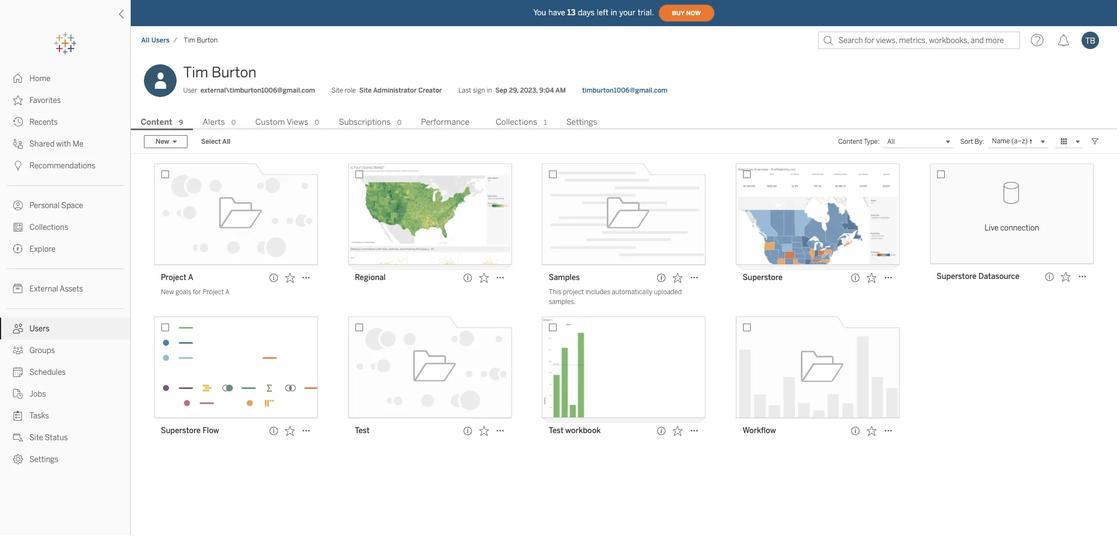 Task type: vqa. For each thing, say whether or not it's contained in the screenshot.
by text only_f5he34f icon inside "SCHEDULES" LINK
no



Task type: describe. For each thing, give the bounding box(es) containing it.
all users link
[[141, 36, 170, 45]]

collections link
[[0, 217, 130, 238]]

recents link
[[0, 111, 130, 133]]

samples
[[549, 273, 580, 283]]

0 for alerts
[[232, 119, 236, 127]]

schedules
[[29, 368, 66, 377]]

recommendations
[[29, 161, 95, 171]]

alerts
[[203, 117, 225, 127]]

jobs
[[29, 390, 46, 399]]

with
[[56, 140, 71, 149]]

administrator
[[373, 87, 417, 94]]

all for all
[[888, 138, 895, 146]]

all for all users /
[[141, 37, 150, 44]]

for
[[193, 289, 201, 296]]

subscriptions
[[339, 117, 391, 127]]

personal space link
[[0, 195, 130, 217]]

grid view image
[[1060, 137, 1070, 147]]

personal
[[29, 201, 60, 211]]

user
[[183, 87, 197, 94]]

site role site administrator creator
[[332, 87, 442, 94]]

tasks link
[[0, 405, 130, 427]]

name (a–z)
[[992, 138, 1028, 145]]

content for content type:
[[839, 138, 863, 146]]

your
[[620, 8, 636, 17]]

collections inside main navigation. press the up and down arrow keys to access links. element
[[29, 223, 68, 232]]

0 for subscriptions
[[397, 119, 402, 127]]

users link
[[0, 318, 130, 340]]

datasource
[[979, 272, 1020, 281]]

tasks
[[29, 412, 49, 421]]

live
[[985, 224, 999, 233]]

all button
[[883, 135, 954, 148]]

by text only_f5he34f image for site status
[[13, 433, 23, 443]]

creator
[[418, 87, 442, 94]]

users inside 'link'
[[29, 325, 50, 334]]

select all button
[[194, 135, 238, 148]]

sub-spaces tab list
[[131, 116, 1118, 130]]

site status
[[29, 434, 68, 443]]

flow
[[203, 427, 219, 436]]

shared with me
[[29, 140, 84, 149]]

days
[[578, 8, 595, 17]]

test image
[[348, 317, 512, 418]]

1
[[544, 119, 547, 127]]

0 vertical spatial users
[[151, 37, 170, 44]]

goals
[[176, 289, 191, 296]]

all inside button
[[222, 138, 231, 146]]

by text only_f5he34f image for schedules
[[13, 368, 23, 377]]

this project includes automatically uploaded samples.
[[549, 289, 682, 306]]

by text only_f5he34f image for collections
[[13, 223, 23, 232]]

name
[[992, 138, 1010, 145]]

burton inside main content
[[212, 64, 257, 81]]

settings inside sub-spaces tab list
[[567, 117, 598, 127]]

you
[[534, 8, 546, 17]]

jobs link
[[0, 383, 130, 405]]

select all
[[201, 138, 231, 146]]

collections inside sub-spaces tab list
[[496, 117, 538, 127]]

test for test
[[355, 427, 370, 436]]

tim burton element
[[181, 37, 221, 44]]

tim inside main content
[[183, 64, 208, 81]]

explore link
[[0, 238, 130, 260]]

13
[[568, 8, 576, 17]]

settings link
[[0, 449, 130, 471]]

automatically
[[612, 289, 653, 296]]

timburton1006@gmail.com
[[582, 87, 668, 94]]

includes
[[586, 289, 611, 296]]

personal space
[[29, 201, 83, 211]]

new button
[[144, 135, 188, 148]]

have
[[549, 8, 566, 17]]

1 horizontal spatial a
[[225, 289, 230, 296]]

tim burton inside main content
[[183, 64, 257, 81]]

new for new
[[156, 138, 169, 146]]

navigation panel element
[[0, 33, 130, 471]]

views
[[287, 117, 308, 127]]

9
[[179, 119, 183, 127]]

/
[[174, 37, 177, 44]]

in inside tim burton main content
[[487, 87, 492, 94]]

external assets
[[29, 285, 83, 294]]

superstore for superstore datasource
[[937, 272, 977, 281]]

am
[[556, 87, 566, 94]]

superstore for superstore flow
[[161, 427, 201, 436]]

trial.
[[638, 8, 654, 17]]

0 vertical spatial a
[[188, 273, 193, 283]]

external\timburton1006@gmail.com
[[201, 87, 315, 94]]

connection
[[1001, 224, 1040, 233]]

left
[[597, 8, 609, 17]]

type:
[[864, 138, 880, 146]]

workbook
[[566, 427, 601, 436]]

workflow
[[743, 427, 776, 436]]

custom
[[255, 117, 285, 127]]

by text only_f5he34f image for recommendations
[[13, 161, 23, 171]]

content for content
[[141, 117, 172, 127]]

assets
[[60, 285, 83, 294]]

new goals for project a
[[161, 289, 230, 296]]

all users /
[[141, 37, 177, 44]]

regional
[[355, 273, 386, 283]]

explore
[[29, 245, 56, 254]]

workflow image
[[737, 317, 900, 418]]

you have 13 days left in your trial.
[[534, 8, 654, 17]]

buy
[[672, 10, 685, 17]]

by text only_f5he34f image for tasks
[[13, 411, 23, 421]]



Task type: locate. For each thing, give the bounding box(es) containing it.
by text only_f5he34f image for shared with me
[[13, 139, 23, 149]]

1 horizontal spatial 0
[[315, 119, 319, 127]]

superstore datasource
[[937, 272, 1020, 281]]

by text only_f5he34f image left home
[[13, 74, 23, 83]]

by text only_f5he34f image left recommendations
[[13, 161, 23, 171]]

superstore
[[937, 272, 977, 281], [743, 273, 783, 283], [161, 427, 201, 436]]

1 horizontal spatial content
[[839, 138, 863, 146]]

by text only_f5he34f image left external
[[13, 284, 23, 294]]

tim right /
[[184, 37, 195, 44]]

0 horizontal spatial superstore
[[161, 427, 201, 436]]

in right sign
[[487, 87, 492, 94]]

new for new goals for project a
[[161, 289, 174, 296]]

by text only_f5he34f image inside personal space link
[[13, 201, 23, 211]]

new left goals in the bottom of the page
[[161, 289, 174, 296]]

0 horizontal spatial test
[[355, 427, 370, 436]]

new left select
[[156, 138, 169, 146]]

content inside sub-spaces tab list
[[141, 117, 172, 127]]

1 test from the left
[[355, 427, 370, 436]]

by text only_f5he34f image inside site status link
[[13, 433, 23, 443]]

1 vertical spatial new
[[161, 289, 174, 296]]

0 vertical spatial project
[[161, 273, 186, 283]]

by text only_f5he34f image up groups link
[[13, 324, 23, 334]]

by text only_f5he34f image for settings
[[13, 455, 23, 465]]

collections down personal at top left
[[29, 223, 68, 232]]

0 horizontal spatial settings
[[29, 455, 58, 465]]

1 by text only_f5he34f image from the top
[[13, 117, 23, 127]]

by text only_f5he34f image inside collections link
[[13, 223, 23, 232]]

by text only_f5he34f image for personal space
[[13, 201, 23, 211]]

site
[[332, 87, 343, 94], [359, 87, 372, 94], [29, 434, 43, 443]]

by text only_f5he34f image inside schedules link
[[13, 368, 23, 377]]

tim up the user
[[183, 64, 208, 81]]

by text only_f5he34f image
[[13, 117, 23, 127], [13, 201, 23, 211], [13, 244, 23, 254], [13, 346, 23, 356], [13, 433, 23, 443]]

external assets link
[[0, 278, 130, 300]]

recents
[[29, 118, 58, 127]]

sort
[[961, 138, 974, 146]]

2 by text only_f5he34f image from the top
[[13, 201, 23, 211]]

0 horizontal spatial site
[[29, 434, 43, 443]]

tim
[[184, 37, 195, 44], [183, 64, 208, 81]]

0 horizontal spatial collections
[[29, 223, 68, 232]]

2 horizontal spatial superstore
[[937, 272, 977, 281]]

site for site role site administrator creator
[[332, 87, 343, 94]]

0 horizontal spatial all
[[141, 37, 150, 44]]

9:04
[[540, 87, 554, 94]]

3 0 from the left
[[397, 119, 402, 127]]

by text only_f5he34f image left recents on the top of the page
[[13, 117, 23, 127]]

4 by text only_f5he34f image from the top
[[13, 161, 23, 171]]

1 vertical spatial users
[[29, 325, 50, 334]]

by text only_f5he34f image for users
[[13, 324, 23, 334]]

0 vertical spatial in
[[611, 8, 618, 17]]

by text only_f5he34f image for recents
[[13, 117, 23, 127]]

performance
[[421, 117, 470, 127]]

by text only_f5he34f image
[[13, 74, 23, 83], [13, 95, 23, 105], [13, 139, 23, 149], [13, 161, 23, 171], [13, 223, 23, 232], [13, 284, 23, 294], [13, 324, 23, 334], [13, 368, 23, 377], [13, 389, 23, 399], [13, 411, 23, 421], [13, 455, 23, 465]]

collections left the 1
[[496, 117, 538, 127]]

11 by text only_f5he34f image from the top
[[13, 455, 23, 465]]

test
[[355, 427, 370, 436], [549, 427, 564, 436]]

sign
[[473, 87, 485, 94]]

content
[[141, 117, 172, 127], [839, 138, 863, 146]]

9 by text only_f5he34f image from the top
[[13, 389, 23, 399]]

0 vertical spatial tim
[[184, 37, 195, 44]]

all inside popup button
[[888, 138, 895, 146]]

schedules link
[[0, 362, 130, 383]]

by text only_f5he34f image left schedules
[[13, 368, 23, 377]]

by text only_f5he34f image inside home link
[[13, 74, 23, 83]]

tim burton main content
[[131, 55, 1118, 536]]

5 by text only_f5he34f image from the top
[[13, 433, 23, 443]]

user external\timburton1006@gmail.com
[[183, 87, 315, 94]]

1 horizontal spatial test
[[549, 427, 564, 436]]

0
[[232, 119, 236, 127], [315, 119, 319, 127], [397, 119, 402, 127]]

samples image
[[542, 164, 706, 265]]

by text only_f5he34f image inside recents link
[[13, 117, 23, 127]]

2 test from the left
[[549, 427, 564, 436]]

1 vertical spatial content
[[839, 138, 863, 146]]

main navigation. press the up and down arrow keys to access links. element
[[0, 68, 130, 471]]

site inside main navigation. press the up and down arrow keys to access links. element
[[29, 434, 43, 443]]

3 by text only_f5he34f image from the top
[[13, 244, 23, 254]]

shared with me link
[[0, 133, 130, 155]]

settings inside main navigation. press the up and down arrow keys to access links. element
[[29, 455, 58, 465]]

1 by text only_f5he34f image from the top
[[13, 74, 23, 83]]

burton
[[197, 37, 218, 44], [212, 64, 257, 81]]

10 by text only_f5he34f image from the top
[[13, 411, 23, 421]]

site right role
[[359, 87, 372, 94]]

new inside popup button
[[156, 138, 169, 146]]

groups link
[[0, 340, 130, 362]]

0 vertical spatial settings
[[567, 117, 598, 127]]

1 vertical spatial burton
[[212, 64, 257, 81]]

by text only_f5he34f image for jobs
[[13, 389, 23, 399]]

project
[[161, 273, 186, 283], [203, 289, 224, 296]]

2 horizontal spatial all
[[888, 138, 895, 146]]

6 by text only_f5he34f image from the top
[[13, 284, 23, 294]]

a up new goals for project a
[[188, 273, 193, 283]]

last
[[459, 87, 472, 94]]

0 for custom views
[[315, 119, 319, 127]]

8 by text only_f5he34f image from the top
[[13, 368, 23, 377]]

in
[[611, 8, 618, 17], [487, 87, 492, 94]]

buy now button
[[659, 4, 715, 22]]

by text only_f5he34f image inside 'shared with me' link
[[13, 139, 23, 149]]

by text only_f5he34f image inside 'tasks' link
[[13, 411, 23, 421]]

1 vertical spatial collections
[[29, 223, 68, 232]]

4 by text only_f5he34f image from the top
[[13, 346, 23, 356]]

a right the for on the bottom of page
[[225, 289, 230, 296]]

by text only_f5he34f image down site status link
[[13, 455, 23, 465]]

by text only_f5he34f image left groups
[[13, 346, 23, 356]]

tim burton right /
[[184, 37, 218, 44]]

settings
[[567, 117, 598, 127], [29, 455, 58, 465]]

recommendations link
[[0, 155, 130, 177]]

home link
[[0, 68, 130, 89]]

site left the status
[[29, 434, 43, 443]]

by text only_f5he34f image left the explore
[[13, 244, 23, 254]]

content up the new popup button
[[141, 117, 172, 127]]

site left role
[[332, 87, 343, 94]]

0 horizontal spatial content
[[141, 117, 172, 127]]

live connection
[[985, 224, 1040, 233]]

7 by text only_f5he34f image from the top
[[13, 324, 23, 334]]

by text only_f5he34f image for explore
[[13, 244, 23, 254]]

test for test workbook
[[549, 427, 564, 436]]

project right the for on the bottom of page
[[203, 289, 224, 296]]

in right left
[[611, 8, 618, 17]]

timburton1006@gmail.com link
[[582, 86, 668, 95]]

29,
[[509, 87, 519, 94]]

superstore for superstore
[[743, 273, 783, 283]]

0 horizontal spatial project
[[161, 273, 186, 283]]

1 horizontal spatial in
[[611, 8, 618, 17]]

by text only_f5he34f image for groups
[[13, 346, 23, 356]]

by text only_f5he34f image left tasks
[[13, 411, 23, 421]]

project up goals in the bottom of the page
[[161, 273, 186, 283]]

burton up user external\timburton1006@gmail.com
[[212, 64, 257, 81]]

buy now
[[672, 10, 701, 17]]

all right type:
[[888, 138, 895, 146]]

0 down administrator
[[397, 119, 402, 127]]

1 vertical spatial a
[[225, 289, 230, 296]]

1 horizontal spatial all
[[222, 138, 231, 146]]

0 horizontal spatial a
[[188, 273, 193, 283]]

all right select
[[222, 138, 231, 146]]

2 horizontal spatial 0
[[397, 119, 402, 127]]

all
[[141, 37, 150, 44], [222, 138, 231, 146], [888, 138, 895, 146]]

1 horizontal spatial settings
[[567, 117, 598, 127]]

last sign in sep 29, 2023, 9:04 am
[[459, 87, 566, 94]]

role
[[345, 87, 356, 94]]

1 vertical spatial in
[[487, 87, 492, 94]]

by text only_f5he34f image left jobs
[[13, 389, 23, 399]]

by text only_f5he34f image left shared
[[13, 139, 23, 149]]

0 vertical spatial content
[[141, 117, 172, 127]]

project a image
[[154, 164, 318, 265]]

by text only_f5he34f image inside jobs link
[[13, 389, 23, 399]]

1 horizontal spatial users
[[151, 37, 170, 44]]

by text only_f5he34f image left personal at top left
[[13, 201, 23, 211]]

site status link
[[0, 427, 130, 449]]

by text only_f5he34f image inside the settings link
[[13, 455, 23, 465]]

tim burton up user external\timburton1006@gmail.com
[[183, 64, 257, 81]]

1 0 from the left
[[232, 119, 236, 127]]

3 by text only_f5he34f image from the top
[[13, 139, 23, 149]]

samples.
[[549, 298, 576, 306]]

users up groups
[[29, 325, 50, 334]]

superstore flow
[[161, 427, 219, 436]]

sep
[[496, 87, 508, 94]]

favorites
[[29, 96, 61, 105]]

2023,
[[520, 87, 538, 94]]

project a
[[161, 273, 193, 283]]

by text only_f5he34f image inside favorites link
[[13, 95, 23, 105]]

test workbook
[[549, 427, 601, 436]]

by text only_f5he34f image left site status
[[13, 433, 23, 443]]

0 vertical spatial new
[[156, 138, 169, 146]]

external
[[29, 285, 58, 294]]

0 horizontal spatial 0
[[232, 119, 236, 127]]

0 right views
[[315, 119, 319, 127]]

1 horizontal spatial project
[[203, 289, 224, 296]]

by text only_f5he34f image down personal space link
[[13, 223, 23, 232]]

1 horizontal spatial collections
[[496, 117, 538, 127]]

by text only_f5he34f image left favorites on the left top of page
[[13, 95, 23, 105]]

site for site status
[[29, 434, 43, 443]]

2 horizontal spatial site
[[359, 87, 372, 94]]

0 right alerts
[[232, 119, 236, 127]]

1 horizontal spatial site
[[332, 87, 343, 94]]

all left /
[[141, 37, 150, 44]]

users left /
[[151, 37, 170, 44]]

groups
[[29, 346, 55, 356]]

by text only_f5he34f image for external assets
[[13, 284, 23, 294]]

1 vertical spatial settings
[[29, 455, 58, 465]]

settings down site status
[[29, 455, 58, 465]]

1 horizontal spatial superstore
[[743, 273, 783, 283]]

0 horizontal spatial in
[[487, 87, 492, 94]]

content left type:
[[839, 138, 863, 146]]

custom views
[[255, 117, 308, 127]]

settings right the 1
[[567, 117, 598, 127]]

by text only_f5he34f image inside "explore" link
[[13, 244, 23, 254]]

name (a–z) button
[[988, 135, 1049, 148]]

users
[[151, 37, 170, 44], [29, 325, 50, 334]]

by text only_f5he34f image inside users 'link'
[[13, 324, 23, 334]]

me
[[73, 140, 84, 149]]

home
[[29, 74, 51, 83]]

burton right /
[[197, 37, 218, 44]]

sort by:
[[961, 138, 985, 146]]

uploaded
[[654, 289, 682, 296]]

by text only_f5he34f image for home
[[13, 74, 23, 83]]

by text only_f5he34f image inside external assets link
[[13, 284, 23, 294]]

favorites link
[[0, 89, 130, 111]]

0 vertical spatial burton
[[197, 37, 218, 44]]

2 by text only_f5he34f image from the top
[[13, 95, 23, 105]]

0 horizontal spatial users
[[29, 325, 50, 334]]

by text only_f5he34f image inside recommendations link
[[13, 161, 23, 171]]

by text only_f5he34f image inside groups link
[[13, 346, 23, 356]]

1 vertical spatial tim burton
[[183, 64, 257, 81]]

1 vertical spatial tim
[[183, 64, 208, 81]]

by text only_f5he34f image for favorites
[[13, 95, 23, 105]]

0 vertical spatial tim burton
[[184, 37, 218, 44]]

5 by text only_f5he34f image from the top
[[13, 223, 23, 232]]

Search for views, metrics, workbooks, and more text field
[[819, 32, 1021, 49]]

status
[[45, 434, 68, 443]]

by:
[[975, 138, 985, 146]]

now
[[687, 10, 701, 17]]

(a–z)
[[1012, 138, 1028, 145]]

0 vertical spatial collections
[[496, 117, 538, 127]]

2 0 from the left
[[315, 119, 319, 127]]

this
[[549, 289, 562, 296]]

1 vertical spatial project
[[203, 289, 224, 296]]



